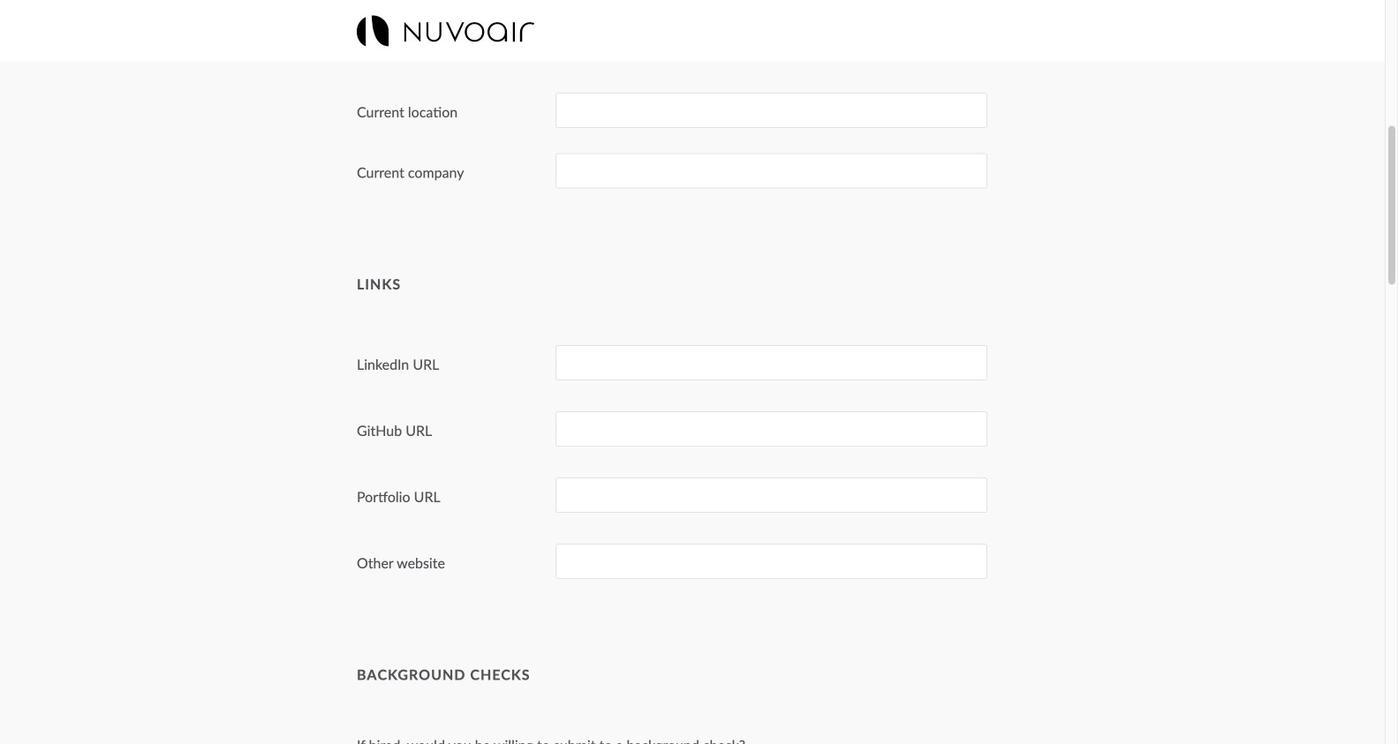 Task type: vqa. For each thing, say whether or not it's contained in the screenshot.
email field
no



Task type: describe. For each thing, give the bounding box(es) containing it.
nuvoair logo image
[[357, 15, 534, 46]]



Task type: locate. For each thing, give the bounding box(es) containing it.
None text field
[[556, 153, 988, 189], [556, 345, 988, 381], [556, 153, 988, 189], [556, 345, 988, 381]]

None text field
[[556, 27, 988, 62], [556, 93, 988, 128], [556, 412, 988, 447], [556, 478, 988, 513], [556, 544, 988, 580], [556, 27, 988, 62], [556, 93, 988, 128], [556, 412, 988, 447], [556, 478, 988, 513], [556, 544, 988, 580]]



